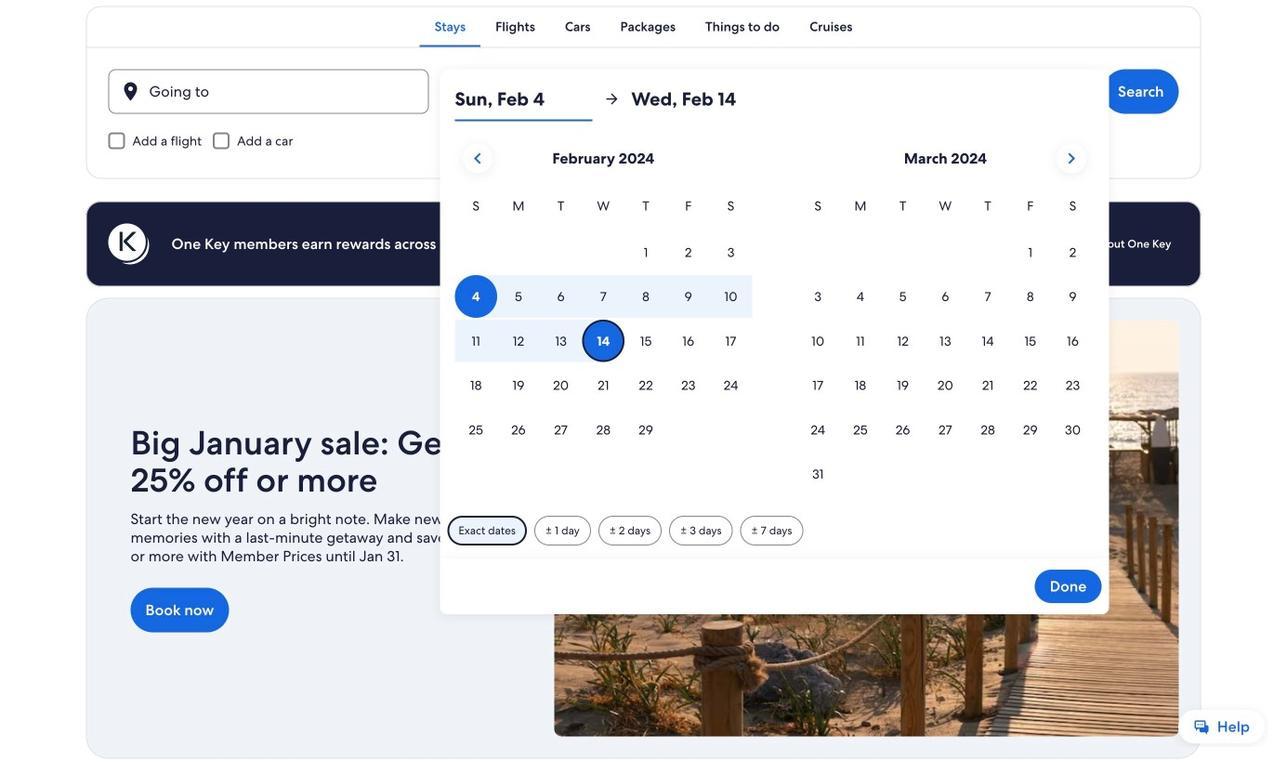 Task type: locate. For each thing, give the bounding box(es) containing it.
tab list
[[86, 6, 1201, 47]]

application
[[455, 136, 1094, 497]]



Task type: vqa. For each thing, say whether or not it's contained in the screenshot.
small icon
no



Task type: describe. For each thing, give the bounding box(es) containing it.
directional image
[[604, 91, 620, 107]]

february 2024 element
[[455, 196, 752, 453]]

previous month image
[[467, 147, 489, 170]]

march 2024 element
[[797, 196, 1094, 497]]

next month image
[[1060, 147, 1083, 170]]



